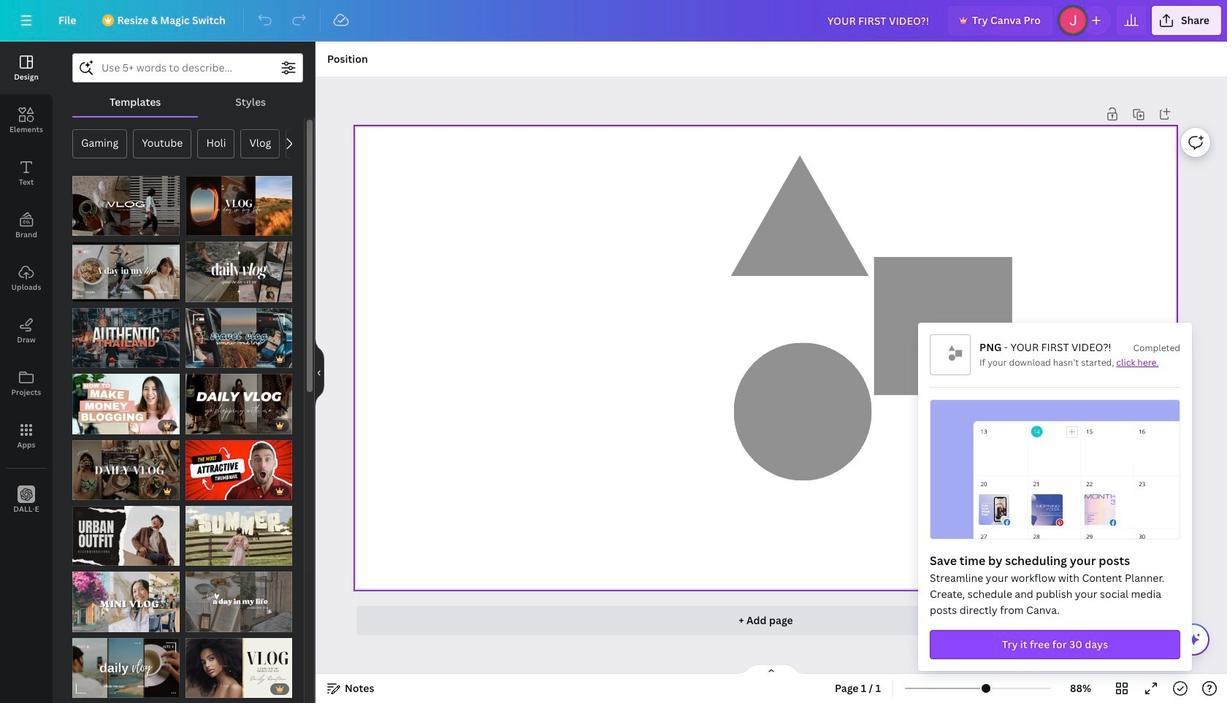 Task type: describe. For each thing, give the bounding box(es) containing it.
brown and white simple vlog youtube thumbnail image
[[72, 176, 179, 236]]

brown black elegant aesthetic fashion vlog youtube thumbnail group
[[185, 374, 292, 435]]

black and brown modern urban outfit recommendations youtube thumbnail image
[[72, 506, 179, 567]]

beige minimalist vlog daily routine youtube thumbnail group
[[185, 630, 292, 699]]

beige minimalist aesthetic daily vlog youtube thumbnail group
[[185, 572, 292, 633]]

blue vintage retro travel vlog youtube thumbnail image
[[185, 308, 292, 368]]

canva assistant image
[[1185, 631, 1203, 649]]

hide image
[[315, 338, 324, 408]]

beige minimalist aesthetic daily vlog youtube thumbnail image
[[185, 572, 292, 633]]

brown black elegant aesthetic fashion vlog youtube thumbnail image
[[185, 374, 292, 435]]

neutral elegant minimalist daily vlog youtube thumbnail image
[[185, 242, 292, 302]]

2 brown minimalist lifestyle daily vlog youtube thumbnail image from the top
[[72, 639, 179, 699]]

white simple mini vlog youtube thumbnail group
[[72, 572, 179, 633]]

brown white modern lifestyle vlog youtube thumbnail group
[[72, 440, 179, 501]]

Use 5+ words to describe... search field
[[102, 54, 274, 82]]

main menu bar
[[0, 0, 1228, 42]]

content planner calendar image
[[930, 400, 1181, 540]]

big text how to youtube thumbnail image
[[72, 374, 179, 435]]



Task type: locate. For each thing, give the bounding box(es) containing it.
white simple mini vlog youtube thumbnail image
[[72, 572, 179, 633]]

most attractive youtube thumbnail group
[[185, 440, 292, 501]]

2 brown minimalist lifestyle daily vlog youtube thumbnail group from the top
[[72, 630, 179, 699]]

brown white modern lifestyle vlog youtube thumbnail image
[[72, 440, 179, 501]]

brown minimalist lifestyle daily vlog youtube thumbnail image
[[72, 242, 179, 302], [72, 639, 179, 699]]

Zoom button
[[1057, 677, 1105, 701]]

side panel tab list
[[0, 42, 53, 527]]

big text how to youtube thumbnail group
[[72, 374, 179, 435]]

brown and white simple vlog youtube thumbnail group
[[72, 176, 179, 236]]

1 brown minimalist lifestyle daily vlog youtube thumbnail group from the top
[[72, 242, 179, 302]]

dark grey minimalist photo travel youtube thumbnail group
[[72, 308, 179, 368]]

blue vintage retro travel vlog youtube thumbnail group
[[185, 308, 292, 368]]

dark grey minimalist photo travel youtube thumbnail image
[[72, 308, 179, 368]]

brown minimalist lifestyle daily vlog youtube thumbnail image down white simple mini vlog youtube thumbnail
[[72, 639, 179, 699]]

1 vertical spatial brown minimalist lifestyle daily vlog youtube thumbnail group
[[72, 630, 179, 699]]

show pages image
[[737, 664, 807, 676]]

Design title text field
[[816, 6, 943, 35]]

brown minimalist lifestyle daily vlog youtube thumbnail group
[[72, 242, 179, 302], [72, 630, 179, 699]]

0 vertical spatial brown minimalist lifestyle daily vlog youtube thumbnail group
[[72, 242, 179, 302]]

1 vertical spatial brown minimalist lifestyle daily vlog youtube thumbnail image
[[72, 639, 179, 699]]

most attractive youtube thumbnail image
[[185, 440, 292, 501]]

black and brown modern urban outfit recommendations youtube thumbnail group
[[72, 506, 179, 567]]

1 brown minimalist lifestyle daily vlog youtube thumbnail image from the top
[[72, 242, 179, 302]]

aesthetic simple vacation trip youtube thumbnail image
[[185, 506, 292, 567]]

brown minimalist lifestyle daily vlog youtube thumbnail image up dark grey minimalist photo travel youtube thumbnail
[[72, 242, 179, 302]]

beige minimalist vlog daily routine youtube thumbnail image
[[185, 639, 292, 699]]

0 vertical spatial brown minimalist lifestyle daily vlog youtube thumbnail image
[[72, 242, 179, 302]]

orange yellow minimalist aesthetic a day in my life travel vlog youtube thumbnail image
[[185, 176, 292, 236]]



Task type: vqa. For each thing, say whether or not it's contained in the screenshot.
topmost Brown Minimalist Lifestyle Daily Vlog YouTube Thumbnail
yes



